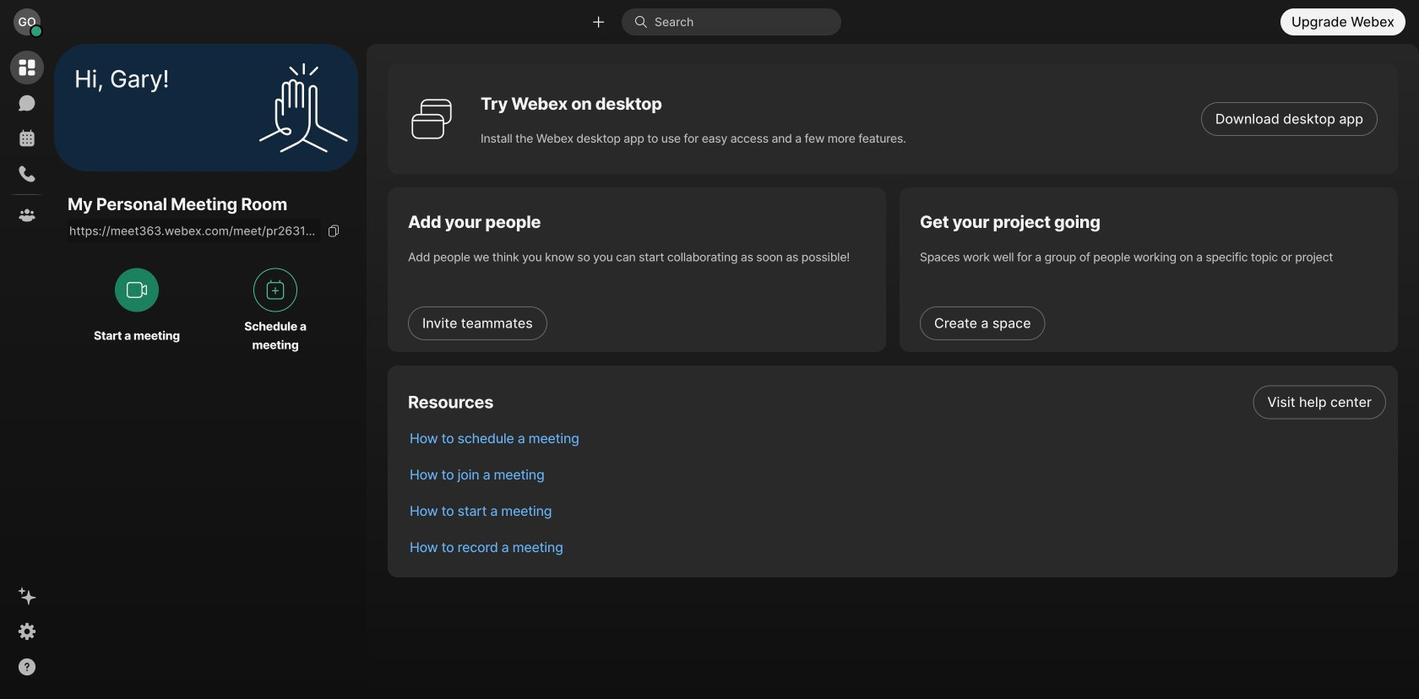 Task type: locate. For each thing, give the bounding box(es) containing it.
2 list item from the top
[[396, 421, 1398, 457]]

list item
[[396, 384, 1398, 421], [396, 421, 1398, 457], [396, 457, 1398, 493], [396, 493, 1398, 530], [396, 530, 1398, 566]]

webex tab list
[[10, 51, 44, 232]]

None text field
[[68, 219, 321, 243]]

navigation
[[0, 44, 54, 700]]

two hands high fiving image
[[253, 57, 354, 158]]

3 list item from the top
[[396, 457, 1398, 493]]



Task type: vqa. For each thing, say whether or not it's contained in the screenshot.
LIST ITEM
yes



Task type: describe. For each thing, give the bounding box(es) containing it.
4 list item from the top
[[396, 493, 1398, 530]]

1 list item from the top
[[396, 384, 1398, 421]]

5 list item from the top
[[396, 530, 1398, 566]]



